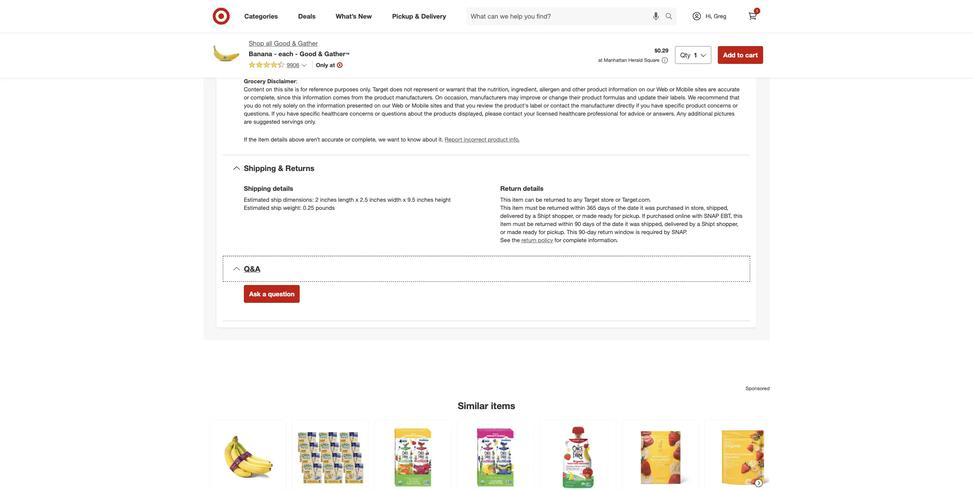 Task type: describe. For each thing, give the bounding box(es) containing it.
or up labels.
[[670, 86, 675, 93]]

origin
[[244, 53, 260, 60]]

improve
[[520, 94, 541, 101]]

9.5
[[407, 196, 415, 203]]

0 horizontal spatial web
[[392, 102, 403, 109]]

0 horizontal spatial concerns
[[350, 110, 373, 117]]

0 vertical spatial it
[[640, 204, 643, 211]]

0 vertical spatial purchased
[[657, 204, 683, 211]]

the down 'target.com.'
[[618, 204, 626, 211]]

details for return
[[523, 184, 544, 193]]

1 vertical spatial about
[[423, 136, 437, 143]]

0 horizontal spatial made
[[507, 229, 521, 235]]

herald
[[628, 57, 643, 63]]

1 vertical spatial shipt
[[702, 220, 715, 227]]

1 horizontal spatial delivered
[[665, 220, 688, 227]]

2 vertical spatial returned
[[535, 220, 557, 227]]

the right from
[[365, 94, 373, 101]]

1 vertical spatial this
[[500, 204, 511, 211]]

any
[[677, 110, 686, 117]]

0 horizontal spatial in
[[279, 53, 284, 60]]

pickup
[[392, 12, 413, 20]]

for up window
[[614, 212, 621, 219]]

0 horizontal spatial this
[[274, 86, 283, 93]]

1 inches from the left
[[320, 196, 337, 203]]

1 vertical spatial this
[[292, 94, 301, 101]]

you left do
[[244, 102, 253, 109]]

1 horizontal spatial contact
[[550, 102, 570, 109]]

usa
[[295, 53, 306, 60]]

this inside return details this item can be returned to any target store or target.com. this item must be returned within 365 days of the date it was purchased in store, shipped, delivered by a shipt shopper, or made ready for pickup. if purchased online with snap ebt, this item must be returned within 90 days of the date it was shipped, delivered by a shipt shopper, or made ready for pickup. this 90-day return window is required by snap. see the return policy for complete information.
[[734, 212, 743, 219]]

what's new link
[[329, 7, 382, 25]]

pounds
[[316, 204, 335, 211]]

formulas
[[603, 94, 625, 101]]

or down "content"
[[244, 94, 249, 101]]

for down the directly
[[620, 110, 627, 117]]

at manhattan herald square
[[598, 57, 660, 63]]

required
[[641, 229, 662, 235]]

1 horizontal spatial at
[[598, 57, 603, 63]]

0 vertical spatial ready
[[598, 212, 612, 219]]

you right if at the top right
[[641, 102, 650, 109]]

on right "content"
[[266, 86, 272, 93]]

1 horizontal spatial return
[[598, 229, 613, 235]]

1 horizontal spatial by
[[664, 229, 670, 235]]

1 horizontal spatial complete,
[[352, 136, 377, 143]]

or right advice
[[646, 110, 651, 117]]

0 vertical spatial mobile
[[676, 86, 693, 93]]

number
[[257, 28, 279, 35]]

in inside return details this item can be returned to any target store or target.com. this item must be returned within 365 days of the date it was purchased in store, shipped, delivered by a shipt shopper, or made ready for pickup. if purchased online with snap ebt, this item must be returned within 90 days of the date it was shipped, delivered by a shipt shopper, or made ready for pickup. this 90-day return window is required by snap. see the return policy for complete information.
[[685, 204, 689, 211]]

item down suggested
[[258, 136, 269, 143]]

square
[[644, 57, 660, 63]]

ask a question
[[249, 290, 295, 298]]

or left we
[[345, 136, 350, 143]]

or down manufacturers.
[[405, 102, 410, 109]]

comes
[[333, 94, 350, 101]]

update
[[638, 94, 656, 101]]

1 vertical spatial shipped,
[[641, 220, 663, 227]]

0 horizontal spatial have
[[287, 110, 299, 117]]

return details this item can be returned to any target store or target.com. this item must be returned within 365 days of the date it was purchased in store, shipped, delivered by a shipt shopper, or made ready for pickup. if purchased online with snap ebt, this item must be returned within 90 days of the date it was shipped, delivered by a shipt shopper, or made ready for pickup. this 90-day return window is required by snap. see the return policy for complete information.
[[500, 184, 743, 243]]

& inside dropdown button
[[278, 163, 283, 173]]

directly
[[616, 102, 635, 109]]

1 horizontal spatial made
[[582, 212, 597, 219]]

1 inside 1 link
[[756, 8, 758, 13]]

similar items region
[[203, 354, 781, 490]]

0 horizontal spatial shipt
[[537, 212, 551, 219]]

or up the pictures
[[733, 102, 738, 109]]

0 horizontal spatial that
[[455, 102, 465, 109]]

return
[[500, 184, 521, 193]]

0 horizontal spatial are
[[244, 118, 252, 125]]

0 vertical spatial good
[[274, 39, 290, 47]]

2 x from the left
[[403, 196, 406, 203]]

deals link
[[291, 7, 326, 25]]

details for shipping
[[273, 184, 293, 193]]

1 horizontal spatial pickup.
[[622, 212, 640, 219]]

0 horizontal spatial sites
[[430, 102, 442, 109]]

1 vertical spatial information
[[303, 94, 331, 101]]

if the item details above aren't accurate or complete, we want to know about it. report incorrect product info.
[[244, 136, 520, 143]]

returns
[[285, 163, 314, 173]]

1 their from the left
[[569, 94, 580, 101]]

1 horizontal spatial sites
[[695, 86, 707, 93]]

1 vertical spatial days
[[583, 220, 595, 227]]

(dpci)
[[281, 28, 298, 35]]

presented
[[347, 102, 373, 109]]

qty
[[680, 51, 691, 59]]

1 horizontal spatial good
[[300, 50, 316, 58]]

1 vertical spatial accurate
[[322, 136, 343, 143]]

or up see
[[500, 229, 505, 235]]

item down return
[[512, 204, 523, 211]]

0 vertical spatial be
[[536, 196, 542, 203]]

0 vertical spatial web
[[657, 86, 668, 93]]

the up please
[[495, 102, 503, 109]]

advice
[[628, 110, 645, 117]]

0 vertical spatial must
[[525, 204, 538, 211]]

width
[[388, 196, 401, 203]]

the right see
[[512, 237, 520, 243]]

solely
[[283, 102, 298, 109]]

details left above
[[271, 136, 287, 143]]

review
[[477, 102, 493, 109]]

& up only
[[318, 50, 323, 58]]

may
[[508, 94, 519, 101]]

on
[[435, 94, 443, 101]]

categories
[[244, 12, 278, 20]]

complete
[[563, 237, 587, 243]]

& right pickup
[[415, 12, 419, 20]]

1 vertical spatial a
[[697, 220, 700, 227]]

0 horizontal spatial our
[[382, 102, 391, 109]]

1 vertical spatial be
[[539, 204, 546, 211]]

all
[[266, 39, 272, 47]]

on right presented
[[374, 102, 381, 109]]

for right policy
[[555, 237, 561, 243]]

1 horizontal spatial shopper,
[[717, 220, 738, 227]]

2 vertical spatial and
[[444, 102, 453, 109]]

0 vertical spatial shipped,
[[707, 204, 728, 211]]

additional
[[688, 110, 713, 117]]

& down (dpci)
[[292, 39, 296, 47]]

or up 90
[[576, 212, 581, 219]]

the down suggested
[[249, 136, 257, 143]]

0 horizontal spatial 1
[[694, 51, 697, 59]]

weight:
[[283, 204, 301, 211]]

manufacturers.
[[396, 94, 434, 101]]

shipping & returns
[[244, 163, 314, 173]]

90-
[[579, 229, 587, 235]]

please
[[485, 110, 502, 117]]

2.5
[[360, 196, 368, 203]]

2 their from the left
[[657, 94, 669, 101]]

or right store
[[615, 196, 621, 203]]

0 vertical spatial not
[[404, 86, 412, 93]]

or up on
[[439, 86, 445, 93]]

you down rely
[[276, 110, 285, 117]]

0 vertical spatial days
[[598, 204, 610, 211]]

1 horizontal spatial only.
[[360, 86, 371, 93]]

suggested
[[253, 118, 280, 125]]

0 vertical spatial information
[[609, 86, 637, 93]]

licensed
[[537, 110, 558, 117]]

0 vertical spatial within
[[570, 204, 585, 211]]

report
[[445, 136, 462, 143]]

rely
[[273, 102, 282, 109]]

for up policy
[[539, 229, 545, 235]]

or left questions
[[375, 110, 380, 117]]

2 horizontal spatial :
[[298, 28, 299, 35]]

we
[[378, 136, 386, 143]]

the up information.
[[603, 220, 611, 227]]

to inside button
[[737, 51, 744, 59]]

greg
[[714, 13, 726, 19]]

$0.29
[[655, 47, 669, 54]]

0 vertical spatial that
[[467, 86, 476, 93]]

snap.
[[672, 229, 687, 235]]

on up 'update'
[[639, 86, 645, 93]]

what's
[[336, 12, 357, 20]]

professional
[[587, 110, 618, 117]]

1 vertical spatial not
[[263, 102, 271, 109]]

info.
[[509, 136, 520, 143]]

product's
[[504, 102, 529, 109]]

gather™
[[324, 50, 349, 58]]

store
[[601, 196, 614, 203]]

answers.
[[653, 110, 675, 117]]

0 vertical spatial delivered
[[500, 212, 524, 219]]

cart
[[745, 51, 758, 59]]

for right site
[[301, 86, 307, 93]]

1 ship from the top
[[271, 196, 282, 203]]

0 vertical spatial shopper,
[[552, 212, 574, 219]]

pictures
[[714, 110, 735, 117]]

new
[[358, 12, 372, 20]]

site
[[284, 86, 293, 93]]

1 horizontal spatial specific
[[665, 102, 685, 109]]

1 horizontal spatial date
[[627, 204, 639, 211]]

1 vertical spatial must
[[513, 220, 526, 227]]

ebt,
[[721, 212, 732, 219]]

q&a button
[[223, 256, 750, 282]]

0 horizontal spatial of
[[596, 220, 601, 227]]

2
[[315, 196, 318, 203]]

1 vertical spatial it
[[625, 220, 628, 227]]

questions.
[[244, 110, 270, 117]]

can
[[525, 196, 534, 203]]

want
[[387, 136, 399, 143]]

q&a
[[244, 264, 260, 273]]

0 horizontal spatial contact
[[503, 110, 522, 117]]

item up see
[[500, 220, 511, 227]]

once upon a farm immunity blend variety pack - 12.8oz/4ct image
[[380, 425, 446, 490]]

any
[[574, 196, 582, 203]]

what's new
[[336, 12, 372, 20]]

2 horizontal spatial that
[[730, 94, 740, 101]]

2 estimated from the top
[[244, 204, 269, 211]]

search
[[662, 13, 681, 21]]

length
[[338, 196, 354, 203]]

1 vertical spatial was
[[630, 220, 640, 227]]

1 vertical spatial and
[[627, 94, 636, 101]]

2 vertical spatial this
[[567, 229, 577, 235]]

item number (dpci) : 267-00-8011
[[244, 28, 334, 35]]

0 horizontal spatial at
[[330, 61, 335, 68]]

we
[[688, 94, 696, 101]]

from
[[351, 94, 363, 101]]

each
[[278, 50, 293, 58]]

2 vertical spatial information
[[317, 102, 345, 109]]

you up displayed, at the left of the page
[[466, 102, 475, 109]]

1 link
[[744, 7, 762, 25]]



Task type: locate. For each thing, give the bounding box(es) containing it.
or
[[308, 53, 313, 60], [439, 86, 445, 93], [670, 86, 675, 93], [244, 94, 249, 101], [542, 94, 547, 101], [405, 102, 410, 109], [544, 102, 549, 109], [733, 102, 738, 109], [375, 110, 380, 117], [646, 110, 651, 117], [345, 136, 350, 143], [615, 196, 621, 203], [576, 212, 581, 219], [500, 229, 505, 235]]

shipping for shipping details estimated ship dimensions: 2 inches length x 2.5 inches width x 9.5 inches height estimated ship weight: 0.25 pounds
[[244, 184, 271, 193]]

about down manufacturers.
[[408, 110, 423, 117]]

store,
[[691, 204, 705, 211]]

healthcare
[[322, 110, 348, 117], [559, 110, 586, 117]]

0 vertical spatial only.
[[360, 86, 371, 93]]

gather
[[298, 39, 318, 47]]

accurate up recommend
[[718, 86, 740, 93]]

1 horizontal spatial shipt
[[702, 220, 715, 227]]

0 horizontal spatial :
[[260, 53, 262, 60]]

1 vertical spatial concerns
[[350, 110, 373, 117]]

question
[[268, 290, 295, 298]]

represent
[[414, 86, 438, 93]]

1 vertical spatial if
[[244, 136, 247, 143]]

in up 9906 link
[[279, 53, 284, 60]]

is inside "grocery disclaimer : content on this site is for reference purposes only.  target does not represent or warrant that the nutrition, ingredient, allergen and other product information on our web or mobile sites are accurate or complete, since this information comes from the product manufacturers.  on occasion, manufacturers may improve or change their product formulas and update their labels.  we recommend that you do not rely solely on the information presented on our web or mobile sites and that you review the product's label or contact the manufacturer directly if you have specific product concerns or questions.  if you have specific healthcare concerns or questions about the products displayed, please contact your licensed healthcare professional for advice or answers.  any additional pictures are suggested servings only."
[[295, 86, 299, 93]]

accurate inside "grocery disclaimer : content on this site is for reference purposes only.  target does not represent or warrant that the nutrition, ingredient, allergen and other product information on our web or mobile sites are accurate or complete, since this information comes from the product manufacturers.  on occasion, manufacturers may improve or change their product formulas and update their labels.  we recommend that you do not rely solely on the information presented on our web or mobile sites and that you review the product's label or contact the manufacturer directly if you have specific product concerns or questions.  if you have specific healthcare concerns or questions about the products displayed, please contact your licensed healthcare professional for advice or answers.  any additional pictures are suggested servings only."
[[718, 86, 740, 93]]

your
[[524, 110, 535, 117]]

0 vertical spatial was
[[645, 204, 655, 211]]

1 vertical spatial returned
[[547, 204, 569, 211]]

concerns
[[708, 102, 731, 109], [350, 110, 373, 117]]

be
[[536, 196, 542, 203], [539, 204, 546, 211], [527, 220, 534, 227]]

mobile down manufacturers.
[[412, 102, 429, 109]]

returned left any
[[544, 196, 565, 203]]

or down "allergen"
[[542, 94, 547, 101]]

grocery
[[244, 78, 266, 85]]

once upon a farm strawberry banana swirl organic dairy-free kids' smoothie - 4oz pouch image
[[545, 425, 611, 490]]

0 horizontal spatial shopper,
[[552, 212, 574, 219]]

0 horizontal spatial a
[[262, 290, 266, 298]]

90
[[575, 220, 581, 227]]

ask a question button
[[244, 285, 300, 303]]

day
[[587, 229, 596, 235]]

1 horizontal spatial was
[[645, 204, 655, 211]]

1 estimated from the top
[[244, 196, 269, 203]]

0 horizontal spatial only.
[[305, 118, 316, 125]]

must up 'return policy' link
[[513, 220, 526, 227]]

have up servings on the top of the page
[[287, 110, 299, 117]]

a down with
[[697, 220, 700, 227]]

sites up we
[[695, 86, 707, 93]]

: left 267-
[[298, 28, 299, 35]]

in
[[279, 53, 284, 60], [685, 204, 689, 211]]

warrant
[[446, 86, 465, 93]]

do
[[255, 102, 261, 109]]

in up online
[[685, 204, 689, 211]]

1 horizontal spatial our
[[647, 86, 655, 93]]

have
[[651, 102, 663, 109], [287, 110, 299, 117]]

this up "solely"
[[292, 94, 301, 101]]

0 horizontal spatial mobile
[[412, 102, 429, 109]]

by left snap.
[[664, 229, 670, 235]]

that up the pictures
[[730, 94, 740, 101]]

accurate right aren't at the top of page
[[322, 136, 343, 143]]

questions
[[382, 110, 406, 117]]

1 vertical spatial target
[[584, 196, 600, 203]]

of
[[611, 204, 616, 211], [596, 220, 601, 227]]

2 vertical spatial be
[[527, 220, 534, 227]]

0 vertical spatial return
[[598, 229, 613, 235]]

0 vertical spatial pickup.
[[622, 212, 640, 219]]

1 vertical spatial our
[[382, 102, 391, 109]]

good
[[274, 39, 290, 47], [300, 50, 316, 58]]

is right site
[[295, 86, 299, 93]]

of up 'day'
[[596, 220, 601, 227]]

delivered up snap.
[[665, 220, 688, 227]]

about
[[408, 110, 423, 117], [423, 136, 437, 143]]

only. right servings on the top of the page
[[305, 118, 316, 125]]

1 right greg
[[756, 8, 758, 13]]

1 vertical spatial purchased
[[647, 212, 674, 219]]

or right 'usa'
[[308, 53, 313, 60]]

9906
[[287, 61, 299, 68]]

item left can
[[512, 196, 523, 203]]

1 horizontal spatial and
[[561, 86, 571, 93]]

0 horizontal spatial x
[[355, 196, 358, 203]]

0 horizontal spatial days
[[583, 220, 595, 227]]

: left made
[[260, 53, 262, 60]]

2 horizontal spatial inches
[[417, 196, 433, 203]]

to right want
[[401, 136, 406, 143]]

1 vertical spatial by
[[689, 220, 696, 227]]

0 vertical spatial a
[[533, 212, 536, 219]]

2 horizontal spatial by
[[689, 220, 696, 227]]

: inside "grocery disclaimer : content on this site is for reference purposes only.  target does not represent or warrant that the nutrition, ingredient, allergen and other product information on our web or mobile sites are accurate or complete, since this information comes from the product manufacturers.  on occasion, manufacturers may improve or change their product formulas and update their labels.  we recommend that you do not rely solely on the information presented on our web or mobile sites and that you review the product's label or contact the manufacturer directly if you have specific product concerns or questions.  if you have specific healthcare concerns or questions about the products displayed, please contact your licensed healthcare professional for advice or answers.  any additional pictures are suggested servings only."
[[296, 78, 298, 85]]

0 horizontal spatial date
[[612, 220, 624, 227]]

banana
[[249, 50, 272, 58]]

00-
[[313, 28, 321, 35]]

ship left the dimensions:
[[271, 196, 282, 203]]

shipping inside shipping details estimated ship dimensions: 2 inches length x 2.5 inches width x 9.5 inches height estimated ship weight: 0.25 pounds
[[244, 184, 271, 193]]

date up window
[[612, 220, 624, 227]]

with
[[692, 212, 703, 219]]

1 horizontal spatial are
[[708, 86, 716, 93]]

0 vertical spatial our
[[647, 86, 655, 93]]

target
[[373, 86, 388, 93], [584, 196, 600, 203]]

shipt down the snap
[[702, 220, 715, 227]]

shopper, down any
[[552, 212, 574, 219]]

details inside return details this item can be returned to any target store or target.com. this item must be returned within 365 days of the date it was purchased in store, shipped, delivered by a shipt shopper, or made ready for pickup. if purchased online with snap ebt, this item must be returned within 90 days of the date it was shipped, delivered by a shipt shopper, or made ready for pickup. this 90-day return window is required by snap. see the return policy for complete information.
[[523, 184, 544, 193]]

organic strawberry & banana frozen fruit blend - 32oz - good & gather™ image
[[710, 425, 776, 490]]

target inside return details this item can be returned to any target store or target.com. this item must be returned within 365 days of the date it was purchased in store, shipped, delivered by a shipt shopper, or made ready for pickup. if purchased online with snap ebt, this item must be returned within 90 days of the date it was shipped, delivered by a shipt shopper, or made ready for pickup. this 90-day return window is required by snap. see the return policy for complete information.
[[584, 196, 600, 203]]

target inside "grocery disclaimer : content on this site is for reference purposes only.  target does not represent or warrant that the nutrition, ingredient, allergen and other product information on our web or mobile sites are accurate or complete, since this information comes from the product manufacturers.  on occasion, manufacturers may improve or change their product formulas and update their labels.  we recommend that you do not rely solely on the information presented on our web or mobile sites and that you review the product's label or contact the manufacturer directly if you have specific product concerns or questions.  if you have specific healthcare concerns or questions about the products displayed, please contact your licensed healthcare professional for advice or answers.  any additional pictures are suggested servings only."
[[373, 86, 388, 93]]

1 vertical spatial to
[[401, 136, 406, 143]]

target up 365
[[584, 196, 600, 203]]

0.25
[[303, 204, 314, 211]]

the down 'other'
[[571, 102, 579, 109]]

complete, up do
[[251, 94, 276, 101]]

0 vertical spatial this
[[274, 86, 283, 93]]

search button
[[662, 7, 681, 27]]

What can we help you find? suggestions appear below search field
[[466, 7, 667, 25]]

complete, left we
[[352, 136, 377, 143]]

if down 'target.com.'
[[642, 212, 645, 219]]

within left 90
[[558, 220, 573, 227]]

the up the 9906 at the left top
[[285, 53, 293, 60]]

online
[[675, 212, 690, 219]]

0 horizontal spatial not
[[263, 102, 271, 109]]

contact down "product's"
[[503, 110, 522, 117]]

allergen
[[540, 86, 560, 93]]

x left 2.5
[[355, 196, 358, 203]]

only. up from
[[360, 86, 371, 93]]

1 vertical spatial :
[[260, 53, 262, 60]]

1 vertical spatial of
[[596, 220, 601, 227]]

only at
[[316, 61, 335, 68]]

pickup & delivery link
[[385, 7, 456, 25]]

their left labels.
[[657, 94, 669, 101]]

2 horizontal spatial this
[[734, 212, 743, 219]]

once upon a farm organic immunity blends variety pack - 12.8oz/4ct image
[[462, 425, 529, 490]]

shipt
[[537, 212, 551, 219], [702, 220, 715, 227]]

shipped, up the snap
[[707, 204, 728, 211]]

2 inches from the left
[[369, 196, 386, 203]]

inches right 9.5
[[417, 196, 433, 203]]

if inside "grocery disclaimer : content on this site is for reference purposes only.  target does not represent or warrant that the nutrition, ingredient, allergen and other product information on our web or mobile sites are accurate or complete, since this information comes from the product manufacturers.  on occasion, manufacturers may improve or change their product formulas and update their labels.  we recommend that you do not rely solely on the information presented on our web or mobile sites and that you review the product's label or contact the manufacturer directly if you have specific product concerns or questions.  if you have specific healthcare concerns or questions about the products displayed, please contact your licensed healthcare professional for advice or answers.  any additional pictures are suggested servings only."
[[271, 110, 275, 117]]

categories link
[[237, 7, 288, 25]]

report incorrect product info. button
[[445, 136, 520, 144]]

if down rely
[[271, 110, 275, 117]]

about left 'it.'
[[423, 136, 437, 143]]

0 horizontal spatial was
[[630, 220, 640, 227]]

8011
[[321, 28, 334, 35]]

date down 'target.com.'
[[627, 204, 639, 211]]

1 healthcare from the left
[[322, 110, 348, 117]]

pickup. up policy
[[547, 229, 565, 235]]

product
[[587, 86, 607, 93], [374, 94, 394, 101], [582, 94, 602, 101], [686, 102, 706, 109], [488, 136, 508, 143]]

our up 'update'
[[647, 86, 655, 93]]

0 vertical spatial concerns
[[708, 102, 731, 109]]

imported
[[315, 53, 338, 60]]

0 vertical spatial 1
[[756, 8, 758, 13]]

ask
[[249, 290, 261, 298]]

organic bananas - 2lb - good & gather™ image
[[215, 425, 281, 490]]

1 horizontal spatial it
[[640, 204, 643, 211]]

1 horizontal spatial have
[[651, 102, 663, 109]]

that down occasion,
[[455, 102, 465, 109]]

made
[[582, 212, 597, 219], [507, 229, 521, 235]]

0 vertical spatial is
[[295, 86, 299, 93]]

0 vertical spatial estimated
[[244, 196, 269, 203]]

- right each
[[295, 50, 298, 58]]

information.
[[588, 237, 618, 243]]

is
[[295, 86, 299, 93], [636, 229, 640, 235]]

1 x from the left
[[355, 196, 358, 203]]

3 inches from the left
[[417, 196, 433, 203]]

1 horizontal spatial accurate
[[718, 86, 740, 93]]

0 horizontal spatial return
[[521, 237, 536, 243]]

you
[[244, 102, 253, 109], [466, 102, 475, 109], [641, 102, 650, 109], [276, 110, 285, 117]]

if inside return details this item can be returned to any target store or target.com. this item must be returned within 365 days of the date it was purchased in store, shipped, delivered by a shipt shopper, or made ready for pickup. if purchased online with snap ebt, this item must be returned within 90 days of the date it was shipped, delivered by a shipt shopper, or made ready for pickup. this 90-day return window is required by snap. see the return policy for complete information.
[[642, 212, 645, 219]]

-
[[274, 50, 277, 58], [295, 50, 298, 58]]

within
[[570, 204, 585, 211], [558, 220, 573, 227]]

at left manhattan
[[598, 57, 603, 63]]

1 right "qty"
[[694, 51, 697, 59]]

information down reference
[[303, 94, 331, 101]]

days down store
[[598, 204, 610, 211]]

1 vertical spatial delivered
[[665, 220, 688, 227]]

similar items
[[458, 400, 515, 411]]

pickup & delivery
[[392, 12, 446, 20]]

reference
[[309, 86, 333, 93]]

0 horizontal spatial healthcare
[[322, 110, 348, 117]]

1 vertical spatial mobile
[[412, 102, 429, 109]]

image of banana - each - good & gather™ image
[[210, 39, 242, 71]]

0 horizontal spatial and
[[444, 102, 453, 109]]

2 horizontal spatial if
[[642, 212, 645, 219]]

1 vertical spatial pickup.
[[547, 229, 565, 235]]

1 vertical spatial web
[[392, 102, 403, 109]]

0 vertical spatial shipping
[[244, 163, 276, 173]]

1 vertical spatial have
[[287, 110, 299, 117]]

purchased up required
[[647, 212, 674, 219]]

our up questions
[[382, 102, 391, 109]]

good down gather on the top of page
[[300, 50, 316, 58]]

1 vertical spatial that
[[730, 94, 740, 101]]

to left any
[[567, 196, 572, 203]]

window
[[615, 229, 634, 235]]

not
[[404, 86, 412, 93], [263, 102, 271, 109]]

ship
[[271, 196, 282, 203], [271, 204, 282, 211]]

are
[[708, 86, 716, 93], [244, 118, 252, 125]]

2 - from the left
[[295, 50, 298, 58]]

0 vertical spatial returned
[[544, 196, 565, 203]]

1 shipping from the top
[[244, 163, 276, 173]]

be right can
[[536, 196, 542, 203]]

estimated
[[244, 196, 269, 203], [244, 204, 269, 211]]

the
[[285, 53, 293, 60], [478, 86, 486, 93], [365, 94, 373, 101], [307, 102, 315, 109], [495, 102, 503, 109], [571, 102, 579, 109], [424, 110, 432, 117], [249, 136, 257, 143], [618, 204, 626, 211], [603, 220, 611, 227], [512, 237, 520, 243]]

about inside "grocery disclaimer : content on this site is for reference purposes only.  target does not represent or warrant that the nutrition, ingredient, allergen and other product information on our web or mobile sites are accurate or complete, since this information comes from the product manufacturers.  on occasion, manufacturers may improve or change their product formulas and update their labels.  we recommend that you do not rely solely on the information presented on our web or mobile sites and that you review the product's label or contact the manufacturer directly if you have specific product concerns or questions.  if you have specific healthcare concerns or questions about the products displayed, please contact your licensed healthcare professional for advice or answers.  any additional pictures are suggested servings only."
[[408, 110, 423, 117]]

shipped,
[[707, 204, 728, 211], [641, 220, 663, 227]]

: down the 9906 at the left top
[[296, 78, 298, 85]]

2 shipping from the top
[[244, 184, 271, 193]]

1 vertical spatial contact
[[503, 110, 522, 117]]

0 vertical spatial made
[[582, 212, 597, 219]]

gogo squeez yogurtz banana low fat yogurt - case of 12/4 packs, 3 oz image
[[297, 425, 364, 490]]

web up answers.
[[657, 86, 668, 93]]

1
[[756, 8, 758, 13], [694, 51, 697, 59]]

of down store
[[611, 204, 616, 211]]

2 ship from the top
[[271, 204, 282, 211]]

1 vertical spatial is
[[636, 229, 640, 235]]

products
[[434, 110, 456, 117]]

ingredient,
[[511, 86, 538, 93]]

1 horizontal spatial concerns
[[708, 102, 731, 109]]

1 vertical spatial good
[[300, 50, 316, 58]]

target.com.
[[622, 196, 651, 203]]

shipping down shipping & returns
[[244, 184, 271, 193]]

date
[[627, 204, 639, 211], [612, 220, 624, 227]]

pickup.
[[622, 212, 640, 219], [547, 229, 565, 235]]

1 horizontal spatial their
[[657, 94, 669, 101]]

good up each
[[274, 39, 290, 47]]

content
[[244, 86, 264, 93]]

2 healthcare from the left
[[559, 110, 586, 117]]

similar
[[458, 400, 488, 411]]

concerns up the pictures
[[708, 102, 731, 109]]

shop
[[249, 39, 264, 47]]

hi, greg
[[706, 13, 726, 19]]

shipping & returns button
[[223, 155, 750, 181]]

is inside return details this item can be returned to any target store or target.com. this item must be returned within 365 days of the date it was purchased in store, shipped, delivered by a shipt shopper, or made ready for pickup. if purchased online with snap ebt, this item must be returned within 90 days of the date it was shipped, delivered by a shipt shopper, or made ready for pickup. this 90-day return window is required by snap. see the return policy for complete information.
[[636, 229, 640, 235]]

1 vertical spatial are
[[244, 118, 252, 125]]

0 horizontal spatial -
[[274, 50, 277, 58]]

if down questions. in the left top of the page
[[244, 136, 247, 143]]

1 - from the left
[[274, 50, 277, 58]]

1 horizontal spatial of
[[611, 204, 616, 211]]

365
[[587, 204, 596, 211]]

0 vertical spatial of
[[611, 204, 616, 211]]

occasion,
[[444, 94, 468, 101]]

complete, inside "grocery disclaimer : content on this site is for reference purposes only.  target does not represent or warrant that the nutrition, ingredient, allergen and other product information on our web or mobile sites are accurate or complete, since this information comes from the product manufacturers.  on occasion, manufacturers may improve or change their product formulas and update their labels.  we recommend that you do not rely solely on the information presented on our web or mobile sites and that you review the product's label or contact the manufacturer directly if you have specific product concerns or questions.  if you have specific healthcare concerns or questions about the products displayed, please contact your licensed healthcare professional for advice or answers.  any additional pictures are suggested servings only."
[[251, 94, 276, 101]]

shipped, up required
[[641, 220, 663, 227]]

and up products
[[444, 102, 453, 109]]

it
[[640, 204, 643, 211], [625, 220, 628, 227]]

by down can
[[525, 212, 531, 219]]

0 horizontal spatial specific
[[300, 110, 320, 117]]

1 horizontal spatial shipped,
[[707, 204, 728, 211]]

1 vertical spatial complete,
[[352, 136, 377, 143]]

2 horizontal spatial to
[[737, 51, 744, 59]]

0 vertical spatial contact
[[550, 102, 570, 109]]

and up if at the top right
[[627, 94, 636, 101]]

0 horizontal spatial shipped,
[[641, 220, 663, 227]]

0 vertical spatial and
[[561, 86, 571, 93]]

only.
[[360, 86, 371, 93], [305, 118, 316, 125]]

0 vertical spatial have
[[651, 102, 663, 109]]

to inside return details this item can be returned to any target store or target.com. this item must be returned within 365 days of the date it was purchased in store, shipped, delivered by a shipt shopper, or made ready for pickup. if purchased online with snap ebt, this item must be returned within 90 days of the date it was shipped, delivered by a shipt shopper, or made ready for pickup. this 90-day return window is required by snap. see the return policy for complete information.
[[567, 196, 572, 203]]

policy
[[538, 237, 553, 243]]

the left products
[[424, 110, 432, 117]]

be up policy
[[539, 204, 546, 211]]

the up manufacturers
[[478, 86, 486, 93]]

0 vertical spatial by
[[525, 212, 531, 219]]

strawberry banana frozen fruit blend - 48oz - good & gather™ image
[[627, 425, 694, 490]]

nutrition,
[[488, 86, 510, 93]]

add to cart
[[723, 51, 758, 59]]

1 vertical spatial only.
[[305, 118, 316, 125]]

ship left weight: on the top left of the page
[[271, 204, 282, 211]]

shipping inside dropdown button
[[244, 163, 276, 173]]

or up "licensed"
[[544, 102, 549, 109]]

made
[[263, 53, 278, 60]]

a
[[533, 212, 536, 219], [697, 220, 700, 227], [262, 290, 266, 298]]

a right ask
[[262, 290, 266, 298]]

add
[[723, 51, 736, 59]]

shipping for shipping & returns
[[244, 163, 276, 173]]

shipping
[[244, 163, 276, 173], [244, 184, 271, 193]]

item
[[244, 28, 256, 35]]

estimated left weight: on the top left of the page
[[244, 204, 269, 211]]

0 horizontal spatial good
[[274, 39, 290, 47]]

be up 'return policy' link
[[527, 220, 534, 227]]

1 horizontal spatial if
[[271, 110, 275, 117]]

0 horizontal spatial to
[[401, 136, 406, 143]]

healthcare down 'change'
[[559, 110, 586, 117]]

0 vertical spatial this
[[500, 196, 511, 203]]

1 vertical spatial date
[[612, 220, 624, 227]]

disclaimer
[[267, 78, 296, 85]]

on right "solely"
[[299, 102, 306, 109]]

at down imported on the left of page
[[330, 61, 335, 68]]

1 vertical spatial ready
[[523, 229, 537, 235]]

the down reference
[[307, 102, 315, 109]]

1 vertical spatial within
[[558, 220, 573, 227]]

details
[[271, 136, 287, 143], [273, 184, 293, 193], [523, 184, 544, 193]]

complete,
[[251, 94, 276, 101], [352, 136, 377, 143]]

by down with
[[689, 220, 696, 227]]

267-
[[301, 28, 313, 35]]

and up 'change'
[[561, 86, 571, 93]]

0 horizontal spatial by
[[525, 212, 531, 219]]

grocery disclaimer : content on this site is for reference purposes only.  target does not represent or warrant that the nutrition, ingredient, allergen and other product information on our web or mobile sites are accurate or complete, since this information comes from the product manufacturers.  on occasion, manufacturers may improve or change their product formulas and update their labels.  we recommend that you do not rely solely on the information presented on our web or mobile sites and that you review the product's label or contact the manufacturer directly if you have specific product concerns or questions.  if you have specific healthcare concerns or questions about the products displayed, please contact your licensed healthcare professional for advice or answers.  any additional pictures are suggested servings only.
[[244, 78, 740, 125]]

2 vertical spatial that
[[455, 102, 465, 109]]

a inside ask a question "button"
[[262, 290, 266, 298]]

details inside shipping details estimated ship dimensions: 2 inches length x 2.5 inches width x 9.5 inches height estimated ship weight: 0.25 pounds
[[273, 184, 293, 193]]

2 horizontal spatial a
[[697, 220, 700, 227]]

sponsored
[[746, 385, 770, 392]]

return up information.
[[598, 229, 613, 235]]



Task type: vqa. For each thing, say whether or not it's contained in the screenshot.
Target / Home / Home Improvement / Electrical / Light Bulbs
no



